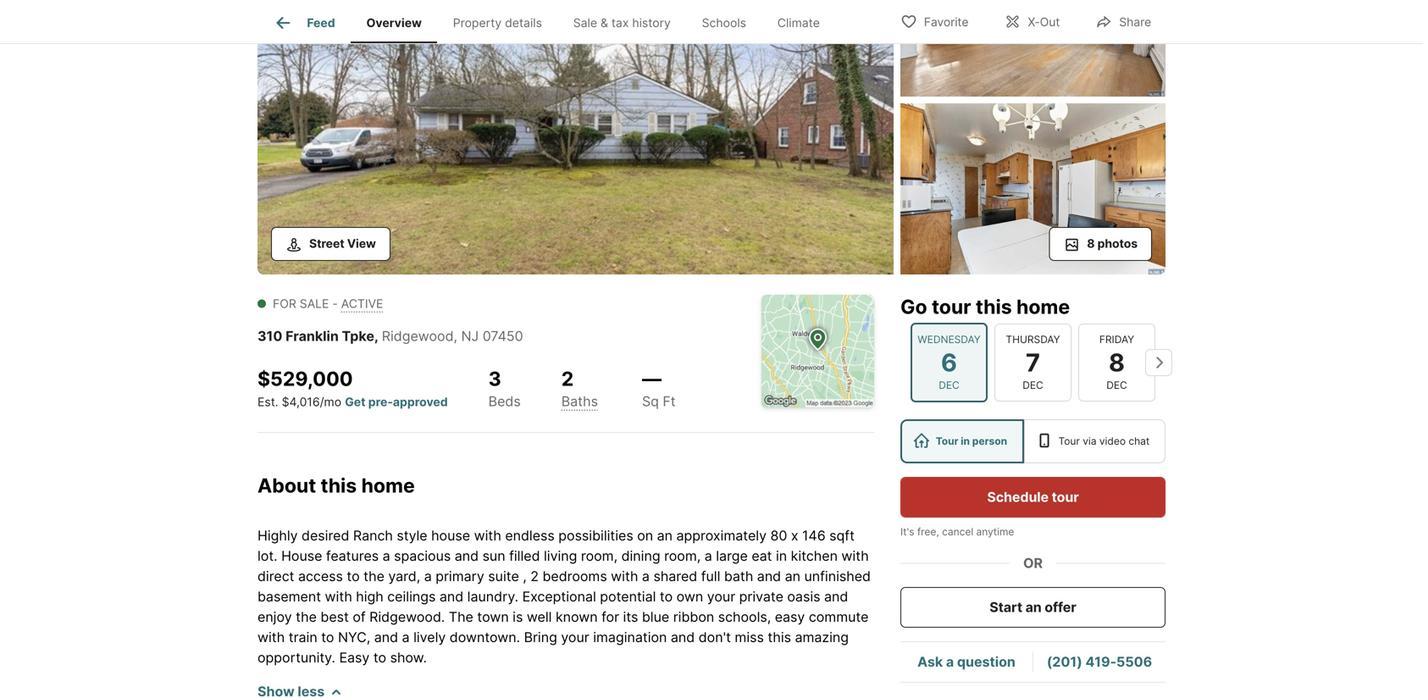 Task type: vqa. For each thing, say whether or not it's contained in the screenshot.
homes
no



Task type: describe. For each thing, give the bounding box(es) containing it.
spacious
[[394, 548, 451, 564]]

a down ridgewood. in the left of the page
[[402, 629, 410, 646]]

1 horizontal spatial an
[[785, 568, 801, 585]]

tour in person option
[[901, 420, 1024, 464]]

tour via video chat
[[1059, 435, 1150, 448]]

friday 8 dec
[[1100, 333, 1135, 392]]

show less content image
[[332, 687, 342, 697]]

2 room, from the left
[[665, 548, 701, 564]]

blue
[[642, 609, 670, 625]]

wednesday 6 dec
[[918, 333, 981, 392]]

high
[[356, 588, 384, 605]]

tab list containing feed
[[258, 0, 849, 43]]

1 vertical spatial your
[[561, 629, 590, 646]]

in inside option
[[961, 435, 970, 448]]

1 horizontal spatial ,
[[454, 328, 458, 345]]

train
[[289, 629, 318, 646]]

dec for 6
[[939, 379, 960, 392]]

own
[[677, 588, 704, 605]]

this inside highly desired ranch style house with endless possibilities on an approximately 80 x 146 sqft lot. house features a spacious and sun filled living room, dining room, a large eat in kitchen with direct access to the yard, a primary suite , 2 bedrooms with a shared full bath and an unfinished basement with high ceilings and laundry. exceptional potential to own your  private oasis and enjoy the best of ridgewood. the town is well known for its blue ribbon schools, easy commute with train to nyc, and a lively downtown. bring your imagination and don't miss this amazing opportunity. easy to show.
[[768, 629, 792, 646]]

share button
[[1082, 4, 1166, 39]]

x-
[[1028, 15, 1041, 29]]

overview tab
[[351, 3, 438, 43]]

tour via video chat option
[[1024, 420, 1166, 464]]

0 vertical spatial the
[[364, 568, 385, 585]]

2 inside 2 baths
[[562, 367, 574, 391]]

with up sun
[[474, 527, 502, 544]]

cancel
[[943, 526, 974, 538]]

it's
[[901, 526, 915, 538]]

laundry.
[[468, 588, 519, 605]]

3
[[489, 367, 502, 391]]

sqft
[[830, 527, 855, 544]]

it's free, cancel anytime
[[901, 526, 1015, 538]]

bath
[[725, 568, 754, 585]]

0 horizontal spatial home
[[362, 474, 415, 498]]

highly
[[258, 527, 298, 544]]

person
[[973, 435, 1008, 448]]

tour for schedule
[[1052, 489, 1079, 506]]

about this home
[[258, 474, 415, 498]]

-
[[333, 297, 338, 311]]

x-out button
[[990, 4, 1075, 39]]

&
[[601, 15, 608, 30]]

video
[[1100, 435, 1126, 448]]

(201) 419-5506 link
[[1047, 654, 1153, 670]]

photos
[[1098, 236, 1138, 251]]

property
[[453, 15, 502, 30]]

free,
[[918, 526, 940, 538]]

amazing
[[795, 629, 849, 646]]

ceilings
[[388, 588, 436, 605]]

2 baths
[[562, 367, 598, 410]]

dec for 7
[[1023, 379, 1044, 392]]

active link
[[341, 297, 383, 311]]

filled
[[509, 548, 540, 564]]

310 franklin tpke , ridgewood , nj 07450
[[258, 328, 523, 345]]

franklin
[[286, 328, 339, 345]]

schools
[[702, 15, 747, 30]]

310
[[258, 328, 283, 345]]

get
[[345, 395, 366, 409]]

beds
[[489, 393, 521, 410]]

est.
[[258, 395, 279, 409]]

town
[[477, 609, 509, 625]]

suite
[[488, 568, 519, 585]]

and up primary
[[455, 548, 479, 564]]

street view
[[309, 236, 376, 251]]

with down enjoy
[[258, 629, 285, 646]]

and down ridgewood. in the left of the page
[[374, 629, 398, 646]]

or
[[1024, 555, 1043, 572]]

feed link
[[273, 13, 335, 33]]

direct
[[258, 568, 295, 585]]

0 vertical spatial home
[[1017, 295, 1071, 319]]

with up best
[[325, 588, 352, 605]]

ribbon
[[674, 609, 715, 625]]

ridgewood.
[[370, 609, 445, 625]]

6
[[942, 348, 958, 377]]

potential
[[600, 588, 656, 605]]

start an offer
[[990, 599, 1077, 616]]

sale
[[300, 297, 329, 311]]

endless
[[505, 527, 555, 544]]

for sale - active
[[273, 297, 383, 311]]

history
[[633, 15, 671, 30]]

0 horizontal spatial this
[[321, 474, 357, 498]]

2 inside highly desired ranch style house with endless possibilities on an approximately 80 x 146 sqft lot. house features a spacious and sun filled living room, dining room, a large eat in kitchen with direct access to the yard, a primary suite , 2 bedrooms with a shared full bath and an unfinished basement with high ceilings and laundry. exceptional potential to own your  private oasis and enjoy the best of ridgewood. the town is well known for its blue ribbon schools, easy commute with train to nyc, and a lively downtown. bring your imagination and don't miss this amazing opportunity. easy to show.
[[531, 568, 539, 585]]

style
[[397, 527, 428, 544]]

1 room, from the left
[[581, 548, 618, 564]]

highly desired ranch style house with endless possibilities on an approximately 80 x 146 sqft lot. house features a spacious and sun filled living room, dining room, a large eat in kitchen with direct access to the yard, a primary suite , 2 bedrooms with a shared full bath and an unfinished basement with high ceilings and laundry. exceptional potential to own your  private oasis and enjoy the best of ridgewood. the town is well known for its blue ribbon schools, easy commute with train to nyc, and a lively downtown. bring your imagination and don't miss this amazing opportunity. easy to show.
[[258, 527, 871, 666]]

full
[[702, 568, 721, 585]]

dec for 8
[[1107, 379, 1128, 392]]

shared
[[654, 568, 698, 585]]

wednesday
[[918, 333, 981, 346]]

ft
[[663, 393, 676, 410]]

a down dining
[[642, 568, 650, 585]]

ask a question
[[918, 654, 1016, 670]]

easy
[[339, 649, 370, 666]]

, inside highly desired ranch style house with endless possibilities on an approximately 80 x 146 sqft lot. house features a spacious and sun filled living room, dining room, a large eat in kitchen with direct access to the yard, a primary suite , 2 bedrooms with a shared full bath and an unfinished basement with high ceilings and laundry. exceptional potential to own your  private oasis and enjoy the best of ridgewood. the town is well known for its blue ribbon schools, easy commute with train to nyc, and a lively downtown. bring your imagination and don't miss this amazing opportunity. easy to show.
[[523, 568, 527, 585]]

don't
[[699, 629, 731, 646]]

a right ask
[[947, 654, 954, 670]]

and down unfinished
[[825, 588, 849, 605]]

approximately
[[677, 527, 767, 544]]

2 horizontal spatial this
[[976, 295, 1013, 319]]

go
[[901, 295, 928, 319]]

well
[[527, 609, 552, 625]]

a down ranch
[[383, 548, 390, 564]]

details
[[505, 15, 542, 30]]

in inside highly desired ranch style house with endless possibilities on an approximately 80 x 146 sqft lot. house features a spacious and sun filled living room, dining room, a large eat in kitchen with direct access to the yard, a primary suite , 2 bedrooms with a shared full bath and an unfinished basement with high ceilings and laundry. exceptional potential to own your  private oasis and enjoy the best of ridgewood. the town is well known for its blue ribbon schools, easy commute with train to nyc, and a lively downtown. bring your imagination and don't miss this amazing opportunity. easy to show.
[[776, 548, 787, 564]]

to down shared
[[660, 588, 673, 605]]

ask
[[918, 654, 943, 670]]

7
[[1026, 348, 1041, 377]]

(201) 419-5506
[[1047, 654, 1153, 670]]

go tour this home
[[901, 295, 1071, 319]]

unfinished
[[805, 568, 871, 585]]

schedule tour button
[[901, 477, 1166, 518]]



Task type: locate. For each thing, give the bounding box(es) containing it.
0 vertical spatial in
[[961, 435, 970, 448]]

an inside button
[[1026, 599, 1042, 616]]

0 horizontal spatial dec
[[939, 379, 960, 392]]

an
[[657, 527, 673, 544], [785, 568, 801, 585], [1026, 599, 1042, 616]]

to down best
[[321, 629, 334, 646]]

to down the features on the left of page
[[347, 568, 360, 585]]

approved
[[393, 395, 448, 409]]

features
[[326, 548, 379, 564]]

tour up wednesday
[[932, 295, 972, 319]]

1 horizontal spatial 2
[[562, 367, 574, 391]]

2 vertical spatial an
[[1026, 599, 1042, 616]]

schedule
[[988, 489, 1049, 506]]

0 horizontal spatial tour
[[932, 295, 972, 319]]

an left offer
[[1026, 599, 1042, 616]]

bedrooms
[[543, 568, 607, 585]]

private
[[740, 588, 784, 605]]

dec inside wednesday 6 dec
[[939, 379, 960, 392]]

, down 'active' "link"
[[375, 328, 379, 345]]

dec inside thursday 7 dec
[[1023, 379, 1044, 392]]

opportunity.
[[258, 649, 336, 666]]

1 vertical spatial 8
[[1109, 348, 1126, 377]]

tour left the person
[[936, 435, 959, 448]]

enjoy
[[258, 609, 292, 625]]

its
[[623, 609, 639, 625]]

8 inside the friday 8 dec
[[1109, 348, 1126, 377]]

0 horizontal spatial 8
[[1088, 236, 1095, 251]]

property details
[[453, 15, 542, 30]]

1 vertical spatial this
[[321, 474, 357, 498]]

tour for tour via video chat
[[1059, 435, 1080, 448]]

to
[[347, 568, 360, 585], [660, 588, 673, 605], [321, 629, 334, 646], [374, 649, 387, 666]]

and down eat
[[758, 568, 782, 585]]

this up thursday
[[976, 295, 1013, 319]]

1 horizontal spatial tour
[[1059, 435, 1080, 448]]

a down spacious
[[424, 568, 432, 585]]

None button
[[911, 323, 988, 403], [995, 324, 1072, 402], [1079, 324, 1156, 402], [911, 323, 988, 403], [995, 324, 1072, 402], [1079, 324, 1156, 402]]

1 vertical spatial the
[[296, 609, 317, 625]]

310 franklin tpke, ridgewood, nj 07450 image
[[258, 0, 894, 275], [901, 0, 1166, 97], [901, 103, 1166, 275]]

1 vertical spatial home
[[362, 474, 415, 498]]

8 photos button
[[1050, 227, 1153, 261]]

1 horizontal spatial in
[[961, 435, 970, 448]]

home up ranch
[[362, 474, 415, 498]]

best
[[321, 609, 349, 625]]

2 horizontal spatial an
[[1026, 599, 1042, 616]]

large
[[716, 548, 748, 564]]

1 horizontal spatial dec
[[1023, 379, 1044, 392]]

8 left the 'photos'
[[1088, 236, 1095, 251]]

an right on
[[657, 527, 673, 544]]

2 down filled on the left
[[531, 568, 539, 585]]

chat
[[1129, 435, 1150, 448]]

tour left via
[[1059, 435, 1080, 448]]

0 horizontal spatial room,
[[581, 548, 618, 564]]

0 vertical spatial 8
[[1088, 236, 1095, 251]]

tax
[[612, 15, 629, 30]]

commute
[[809, 609, 869, 625]]

overview
[[367, 15, 422, 30]]

anytime
[[977, 526, 1015, 538]]

start an offer button
[[901, 587, 1166, 628]]

out
[[1041, 15, 1061, 29]]

3 beds
[[489, 367, 521, 410]]

imagination
[[593, 629, 667, 646]]

yard,
[[389, 568, 421, 585]]

, down filled on the left
[[523, 568, 527, 585]]

tour
[[932, 295, 972, 319], [1052, 489, 1079, 506]]

0 vertical spatial an
[[657, 527, 673, 544]]

2 vertical spatial this
[[768, 629, 792, 646]]

sun
[[483, 548, 506, 564]]

baths
[[562, 393, 598, 410]]

1 dec from the left
[[939, 379, 960, 392]]

baths link
[[562, 393, 598, 410]]

1 horizontal spatial the
[[364, 568, 385, 585]]

via
[[1083, 435, 1097, 448]]

$529,000 est. $4,016 /mo get pre-approved
[[258, 367, 448, 409]]

2 dec from the left
[[1023, 379, 1044, 392]]

with
[[474, 527, 502, 544], [842, 548, 869, 564], [611, 568, 639, 585], [325, 588, 352, 605], [258, 629, 285, 646]]

with down sqft
[[842, 548, 869, 564]]

8 down friday
[[1109, 348, 1126, 377]]

map entry image
[[762, 295, 875, 408]]

0 vertical spatial tour
[[932, 295, 972, 319]]

3 dec from the left
[[1107, 379, 1128, 392]]

1 horizontal spatial tour
[[1052, 489, 1079, 506]]

8 inside button
[[1088, 236, 1095, 251]]

start
[[990, 599, 1023, 616]]

next image
[[1146, 349, 1173, 376]]

your down known
[[561, 629, 590, 646]]

0 horizontal spatial your
[[561, 629, 590, 646]]

of
[[353, 609, 366, 625]]

146
[[803, 527, 826, 544]]

easy
[[775, 609, 805, 625]]

an up oasis
[[785, 568, 801, 585]]

room, up shared
[[665, 548, 701, 564]]

in left the person
[[961, 435, 970, 448]]

2 up baths link
[[562, 367, 574, 391]]

living
[[544, 548, 578, 564]]

2 tour from the left
[[1059, 435, 1080, 448]]

sale
[[574, 15, 598, 30]]

desired
[[302, 527, 350, 544]]

this down easy
[[768, 629, 792, 646]]

tour inside button
[[1052, 489, 1079, 506]]

1 horizontal spatial your
[[708, 588, 736, 605]]

a up full
[[705, 548, 713, 564]]

list box
[[901, 420, 1166, 464]]

known
[[556, 609, 598, 625]]

kitchen
[[791, 548, 838, 564]]

thursday
[[1006, 333, 1061, 346]]

the up the high
[[364, 568, 385, 585]]

, left nj
[[454, 328, 458, 345]]

ridgewood
[[382, 328, 454, 345]]

a
[[383, 548, 390, 564], [705, 548, 713, 564], [424, 568, 432, 585], [642, 568, 650, 585], [402, 629, 410, 646], [947, 654, 954, 670]]

0 horizontal spatial an
[[657, 527, 673, 544]]

1 tour from the left
[[936, 435, 959, 448]]

0 horizontal spatial in
[[776, 548, 787, 564]]

with up potential on the bottom
[[611, 568, 639, 585]]

0 horizontal spatial 2
[[531, 568, 539, 585]]

favorite button
[[886, 4, 983, 39]]

tpke
[[342, 328, 375, 345]]

tab list
[[258, 0, 849, 43]]

exceptional
[[523, 588, 596, 605]]

share
[[1120, 15, 1152, 29]]

home up thursday
[[1017, 295, 1071, 319]]

view
[[347, 236, 376, 251]]

ranch
[[353, 527, 393, 544]]

0 horizontal spatial tour
[[936, 435, 959, 448]]

for
[[602, 609, 620, 625]]

2 horizontal spatial dec
[[1107, 379, 1128, 392]]

1 vertical spatial an
[[785, 568, 801, 585]]

room, down possibilities
[[581, 548, 618, 564]]

your down full
[[708, 588, 736, 605]]

dining
[[622, 548, 661, 564]]

dec inside the friday 8 dec
[[1107, 379, 1128, 392]]

0 vertical spatial 2
[[562, 367, 574, 391]]

list box containing tour in person
[[901, 420, 1166, 464]]

5506
[[1117, 654, 1153, 670]]

oasis
[[788, 588, 821, 605]]

in right eat
[[776, 548, 787, 564]]

lot.
[[258, 548, 278, 564]]

street view button
[[271, 227, 391, 261]]

and down ribbon
[[671, 629, 695, 646]]

show.
[[390, 649, 427, 666]]

1 horizontal spatial 8
[[1109, 348, 1126, 377]]

thursday 7 dec
[[1006, 333, 1061, 392]]

home
[[1017, 295, 1071, 319], [362, 474, 415, 498]]

1 vertical spatial in
[[776, 548, 787, 564]]

possibilities
[[559, 527, 634, 544]]

ask a question link
[[918, 654, 1016, 670]]

0 vertical spatial this
[[976, 295, 1013, 319]]

1 vertical spatial tour
[[1052, 489, 1079, 506]]

419-
[[1086, 654, 1117, 670]]

climate tab
[[762, 3, 836, 43]]

1 horizontal spatial this
[[768, 629, 792, 646]]

tour for tour in person
[[936, 435, 959, 448]]

friday
[[1100, 333, 1135, 346]]

is
[[513, 609, 523, 625]]

$4,016
[[282, 395, 320, 409]]

lively
[[414, 629, 446, 646]]

the up train
[[296, 609, 317, 625]]

2 horizontal spatial ,
[[523, 568, 527, 585]]

0 horizontal spatial ,
[[375, 328, 379, 345]]

dec down 7
[[1023, 379, 1044, 392]]

dec down 6
[[939, 379, 960, 392]]

climate
[[778, 15, 820, 30]]

the
[[449, 609, 474, 625]]

and down primary
[[440, 588, 464, 605]]

— sq ft
[[642, 367, 676, 410]]

bring
[[524, 629, 558, 646]]

dec
[[939, 379, 960, 392], [1023, 379, 1044, 392], [1107, 379, 1128, 392]]

1 horizontal spatial room,
[[665, 548, 701, 564]]

tour for go
[[932, 295, 972, 319]]

house
[[431, 527, 470, 544]]

to right easy
[[374, 649, 387, 666]]

this up desired
[[321, 474, 357, 498]]

nj
[[461, 328, 479, 345]]

0 vertical spatial your
[[708, 588, 736, 605]]

sale & tax history tab
[[558, 3, 687, 43]]

dec down friday
[[1107, 379, 1128, 392]]

eat
[[752, 548, 773, 564]]

1 vertical spatial 2
[[531, 568, 539, 585]]

tour right schedule
[[1052, 489, 1079, 506]]

on
[[638, 527, 654, 544]]

1 horizontal spatial home
[[1017, 295, 1071, 319]]

0 horizontal spatial the
[[296, 609, 317, 625]]

schools tab
[[687, 3, 762, 43]]

for
[[273, 297, 296, 311]]

property details tab
[[438, 3, 558, 43]]



